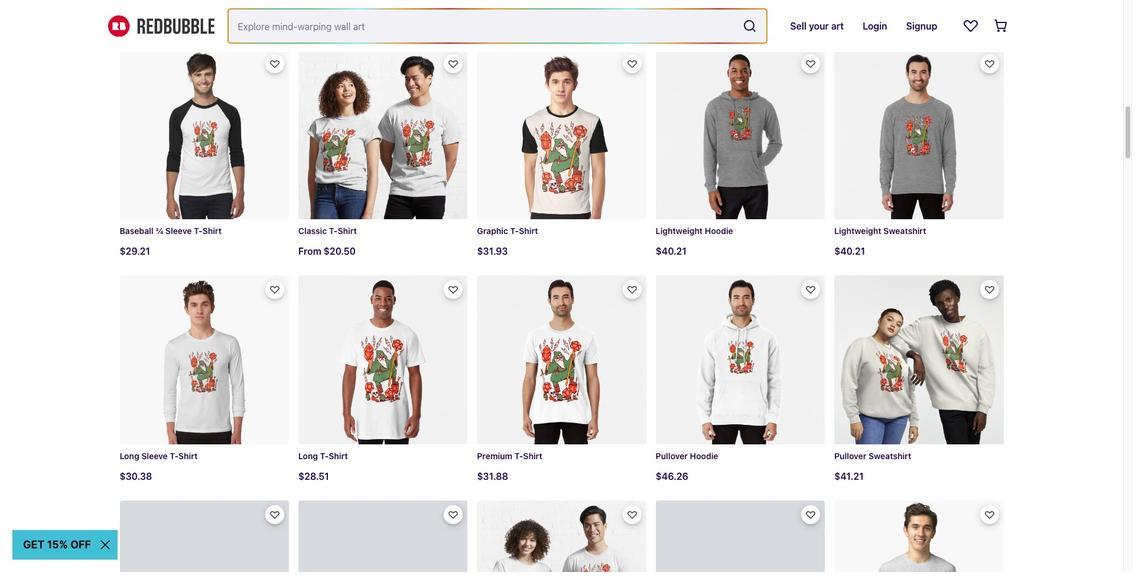 Task type: locate. For each thing, give the bounding box(es) containing it.
None field
[[229, 9, 767, 43]]

$46.26
[[656, 471, 689, 482]]

1 $40.21 from the left
[[656, 246, 687, 256]]

0 vertical spatial sweatshirt
[[884, 226, 927, 236]]

lightweight for lightweight hoodie
[[656, 226, 703, 236]]

baseball for baseball cap
[[656, 0, 690, 10]]

baseball for baseball ¾ sleeve t-shirt
[[120, 226, 154, 236]]

$40.21
[[656, 246, 687, 256], [835, 246, 866, 256]]

sweatshirt
[[884, 226, 927, 236], [869, 451, 912, 461]]

long sleeve t-shirt
[[120, 451, 198, 461]]

pullover
[[656, 451, 688, 461], [835, 451, 867, 461]]

0 horizontal spatial lightweight
[[656, 226, 703, 236]]

1 vertical spatial sleeve
[[141, 451, 168, 461]]

pullover hoodie
[[656, 451, 719, 461]]

baseball up $29.21
[[120, 226, 154, 236]]

1 horizontal spatial baseball
[[656, 0, 690, 10]]

0 vertical spatial baseball
[[656, 0, 690, 10]]

2 pullover from the left
[[835, 451, 867, 461]]

pet blanket
[[120, 0, 165, 10]]

$31.88
[[477, 471, 509, 482]]

1 vertical spatial sweatshirt
[[869, 451, 912, 461]]

$20.50
[[324, 246, 356, 256]]

1 long from the left
[[120, 451, 139, 461]]

1 vertical spatial baseball
[[120, 226, 154, 236]]

t- for $31.88
[[515, 451, 524, 461]]

shirt for $31.88
[[524, 451, 543, 461]]

0 horizontal spatial long
[[120, 451, 139, 461]]

hoodie
[[705, 226, 734, 236], [690, 451, 719, 461]]

0 horizontal spatial baseball
[[120, 226, 154, 236]]

1 vertical spatial hoodie
[[690, 451, 719, 461]]

$40.21 down "lightweight hoodie"
[[656, 246, 687, 256]]

0 vertical spatial hoodie
[[705, 226, 734, 236]]

shirt for from
[[338, 226, 357, 236]]

1 horizontal spatial mat
[[493, 0, 508, 10]]

long up $28.51
[[299, 451, 318, 461]]

dog
[[299, 0, 315, 10]]

cat mat link
[[477, 0, 647, 40]]

dog mat
[[299, 0, 332, 10]]

1 horizontal spatial pullover
[[835, 451, 867, 461]]

long up $30.38
[[120, 451, 139, 461]]

baseball ¾ sleeve t-shirt
[[120, 226, 222, 236]]

lightweight hoodie
[[656, 226, 734, 236]]

shirt for $31.93
[[519, 226, 538, 236]]

baseball left cap
[[656, 0, 690, 10]]

¾
[[156, 226, 163, 236]]

mat right cat
[[493, 0, 508, 10]]

hoodie for $46.26
[[690, 451, 719, 461]]

cap
[[692, 0, 708, 10]]

$28.13 link
[[835, 0, 1004, 40]]

$25.46
[[120, 20, 152, 31]]

hoodie for $40.21
[[705, 226, 734, 236]]

t-
[[194, 226, 203, 236], [511, 226, 519, 236], [329, 226, 338, 236], [170, 451, 179, 461], [515, 451, 524, 461], [320, 451, 329, 461]]

1 mat from the left
[[493, 0, 508, 10]]

lightweight for lightweight sweatshirt
[[835, 226, 882, 236]]

1 pullover from the left
[[656, 451, 688, 461]]

1 horizontal spatial lightweight
[[835, 226, 882, 236]]

2 mat from the left
[[317, 0, 332, 10]]

1 horizontal spatial long
[[299, 451, 318, 461]]

premium
[[477, 451, 513, 461]]

long t-shirt
[[299, 451, 348, 461]]

from $20.50
[[299, 246, 356, 256]]

2 $40.21 from the left
[[835, 246, 866, 256]]

$40.21 down lightweight sweatshirt at the top right of the page
[[835, 246, 866, 256]]

mat right dog
[[317, 0, 332, 10]]

pullover for $41.21
[[835, 451, 867, 461]]

0 horizontal spatial mat
[[317, 0, 332, 10]]

2 lightweight from the left
[[835, 226, 882, 236]]

mat inside cat mat link
[[493, 0, 508, 10]]

0 horizontal spatial pullover
[[656, 451, 688, 461]]

baseball
[[656, 0, 690, 10], [120, 226, 154, 236]]

long
[[120, 451, 139, 461], [299, 451, 318, 461]]

sleeve right ¾
[[166, 226, 192, 236]]

2 long from the left
[[299, 451, 318, 461]]

classic t-shirt
[[299, 226, 357, 236]]

from
[[299, 246, 322, 256]]

mat for dog mat
[[317, 0, 332, 10]]

0 horizontal spatial $40.21
[[656, 246, 687, 256]]

1 horizontal spatial $40.21
[[835, 246, 866, 256]]

t- for from
[[329, 226, 338, 236]]

lightweight
[[656, 226, 703, 236], [835, 226, 882, 236]]

graphic t-shirt
[[477, 226, 538, 236]]

$31.93
[[477, 246, 508, 256]]

sleeve
[[166, 226, 192, 236], [141, 451, 168, 461]]

Search term search field
[[229, 9, 739, 43]]

cat
[[477, 0, 491, 10]]

sleeve up $30.38
[[141, 451, 168, 461]]

shirt
[[203, 226, 222, 236], [519, 226, 538, 236], [338, 226, 357, 236], [179, 451, 198, 461], [524, 451, 543, 461], [329, 451, 348, 461]]

pullover up $46.26
[[656, 451, 688, 461]]

pullover sweatshirt
[[835, 451, 912, 461]]

$28.51
[[299, 471, 329, 482]]

1 lightweight from the left
[[656, 226, 703, 236]]

pullover up $41.21
[[835, 451, 867, 461]]

mat
[[493, 0, 508, 10], [317, 0, 332, 10]]



Task type: describe. For each thing, give the bounding box(es) containing it.
sweatshirt for $40.21
[[884, 226, 927, 236]]

$41.21
[[835, 471, 864, 482]]

$29.21
[[120, 246, 150, 256]]

0 vertical spatial sleeve
[[166, 226, 192, 236]]

$40.21 for lightweight sweatshirt
[[835, 246, 866, 256]]

graphic
[[477, 226, 509, 236]]

blanket
[[135, 0, 165, 10]]

$28.13
[[835, 20, 866, 31]]

t- for $31.93
[[511, 226, 519, 236]]

baseball cap link
[[656, 0, 826, 40]]

redbubble logo image
[[108, 15, 214, 37]]

classic
[[299, 226, 327, 236]]

cat mat
[[477, 0, 508, 10]]

pet
[[120, 0, 133, 10]]

baseball cap
[[656, 0, 708, 10]]

t- for $28.51
[[320, 451, 329, 461]]

lightweight sweatshirt
[[835, 226, 927, 236]]

long for $30.38
[[120, 451, 139, 461]]

long for $28.51
[[299, 451, 318, 461]]

$40.21 for lightweight hoodie
[[656, 246, 687, 256]]

sweatshirt for $41.21
[[869, 451, 912, 461]]

$20.17
[[299, 20, 328, 31]]

shirt for $28.51
[[329, 451, 348, 461]]

mat for cat mat
[[493, 0, 508, 10]]

premium t-shirt
[[477, 451, 543, 461]]

$30.38
[[120, 471, 152, 482]]

pullover for $46.26
[[656, 451, 688, 461]]



Task type: vqa. For each thing, say whether or not it's contained in the screenshot.
art
no



